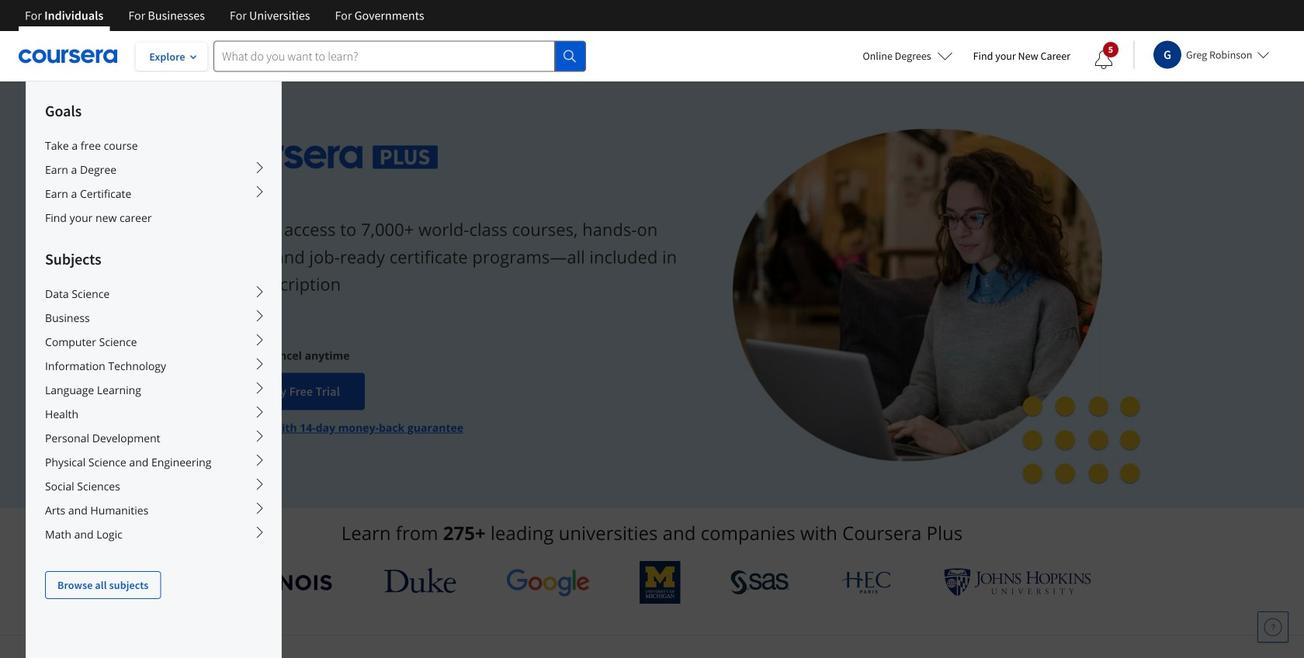 Task type: vqa. For each thing, say whether or not it's contained in the screenshot.
on
no



Task type: describe. For each thing, give the bounding box(es) containing it.
university of michigan image
[[640, 561, 681, 604]]

hec paris image
[[840, 567, 894, 599]]

coursera plus image
[[202, 146, 438, 169]]

sas image
[[731, 570, 790, 595]]

coursera image
[[19, 44, 117, 69]]

help center image
[[1264, 618, 1283, 637]]

banner navigation
[[12, 0, 437, 31]]

duke university image
[[384, 568, 456, 593]]



Task type: locate. For each thing, give the bounding box(es) containing it.
johns hopkins university image
[[944, 568, 1092, 597]]

None search field
[[214, 41, 586, 72]]

university of illinois at urbana-champaign image
[[213, 570, 334, 595]]

google image
[[506, 568, 590, 597]]

explore menu element
[[26, 82, 281, 600]]

What do you want to learn? text field
[[214, 41, 555, 72]]



